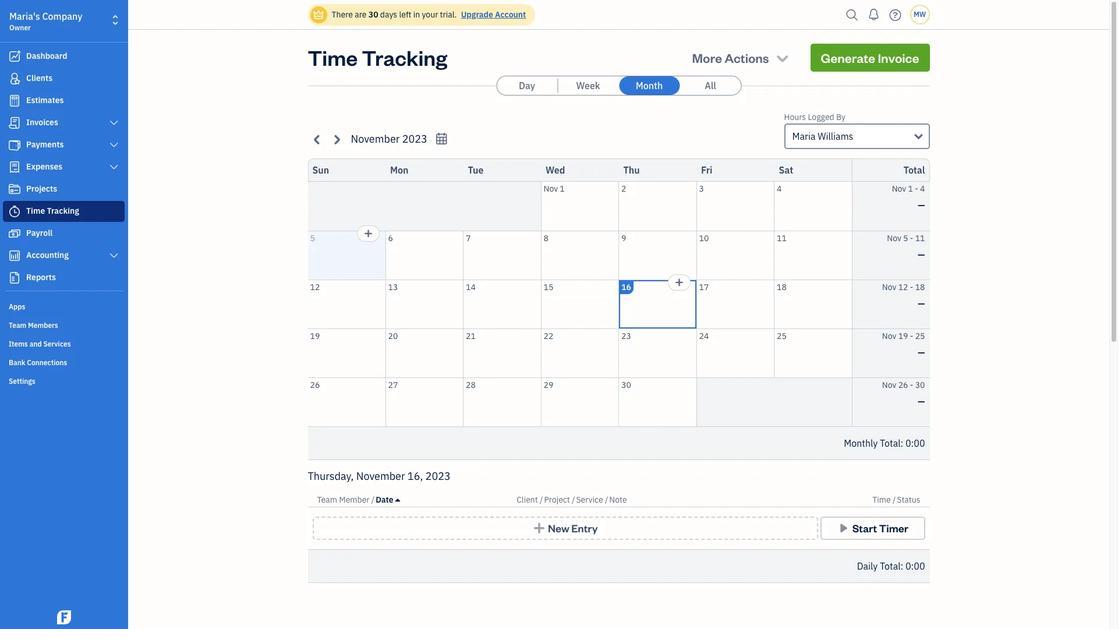 Task type: vqa. For each thing, say whether or not it's contained in the screenshot.
member
yes



Task type: describe. For each thing, give the bounding box(es) containing it.
mw
[[914, 10, 926, 19]]

sun
[[313, 164, 329, 176]]

8 button
[[542, 231, 619, 279]]

- for nov 1 - 4 —
[[915, 184, 919, 194]]

time tracking inside main "element"
[[26, 206, 79, 216]]

16,
[[408, 470, 423, 483]]

18 button
[[775, 280, 852, 328]]

service
[[576, 495, 603, 505]]

18 inside button
[[777, 282, 787, 292]]

14 button
[[464, 280, 541, 328]]

1 vertical spatial 2023
[[426, 470, 451, 483]]

estimates link
[[3, 90, 125, 111]]

monthly
[[844, 438, 878, 449]]

28 button
[[464, 378, 541, 426]]

status link
[[897, 495, 921, 505]]

chart image
[[8, 250, 22, 262]]

- for nov 12 - 18 —
[[910, 282, 914, 292]]

0 vertical spatial time tracking
[[308, 44, 447, 71]]

14
[[466, 282, 476, 292]]

— for nov 26 - 30 —
[[918, 395, 925, 407]]

in
[[413, 9, 420, 20]]

payments
[[26, 139, 64, 150]]

19 button
[[308, 329, 385, 377]]

more
[[692, 50, 722, 66]]

1 for nov 1 - 4 —
[[909, 184, 913, 194]]

30 button
[[619, 378, 696, 426]]

generate invoice
[[821, 50, 920, 66]]

note link
[[610, 495, 627, 505]]

total for daily total
[[880, 560, 901, 572]]

nov 12 - 18 —
[[883, 282, 925, 309]]

chevron large down image for accounting
[[109, 251, 119, 260]]

thursday, november 16, 2023
[[308, 470, 451, 483]]

there
[[332, 9, 353, 20]]

accounting
[[26, 250, 69, 260]]

clients
[[26, 73, 53, 83]]

28
[[466, 380, 476, 390]]

apps
[[9, 302, 25, 311]]

estimates
[[26, 95, 64, 105]]

6 button
[[386, 231, 463, 279]]

2 button
[[619, 182, 696, 230]]

thu
[[624, 164, 640, 176]]

reports link
[[3, 267, 125, 288]]

caretup image
[[396, 495, 400, 505]]

11 inside nov 5 - 11 —
[[916, 233, 925, 243]]

- for nov 19 - 25 —
[[910, 331, 914, 341]]

new entry
[[548, 521, 598, 535]]

0:00 for daily total : 0:00
[[906, 560, 925, 572]]

start
[[853, 521, 878, 535]]

25 inside nov 19 - 25 —
[[916, 331, 925, 341]]

play image
[[837, 523, 851, 534]]

connections
[[27, 358, 67, 367]]

26 inside 26 button
[[310, 380, 320, 390]]

12 button
[[308, 280, 385, 328]]

19 inside 19 'button'
[[310, 331, 320, 341]]

status
[[897, 495, 921, 505]]

bank
[[9, 358, 25, 367]]

date
[[376, 495, 394, 505]]

16
[[622, 282, 631, 292]]

clients link
[[3, 68, 125, 89]]

29
[[544, 380, 554, 390]]

25 button
[[775, 329, 852, 377]]

27 button
[[386, 378, 463, 426]]

day
[[519, 80, 535, 91]]

invoice image
[[8, 117, 22, 129]]

payment image
[[8, 139, 22, 151]]

11 button
[[775, 231, 852, 279]]

maria
[[793, 131, 816, 142]]

and
[[30, 340, 42, 348]]

november 2023
[[351, 132, 428, 146]]

previous month image
[[311, 133, 324, 146]]

owner
[[9, 23, 31, 32]]

mon
[[390, 164, 409, 176]]

note
[[610, 495, 627, 505]]

expenses
[[26, 161, 62, 172]]

nov for nov 12 - 18 —
[[883, 282, 897, 292]]

timer
[[880, 521, 909, 535]]

generate invoice button
[[811, 44, 930, 72]]

1 / from the left
[[372, 495, 375, 505]]

search image
[[843, 6, 862, 24]]

29 button
[[542, 378, 619, 426]]

thursday,
[[308, 470, 354, 483]]

maria williams
[[793, 131, 854, 142]]

williams
[[818, 131, 854, 142]]

11 inside button
[[777, 233, 787, 243]]

0 vertical spatial 2023
[[402, 132, 428, 146]]

items and services link
[[3, 335, 125, 352]]

projects
[[26, 184, 57, 194]]

7
[[466, 233, 471, 243]]

left
[[399, 9, 412, 20]]

0 vertical spatial total
[[904, 164, 925, 176]]

— for nov 19 - 25 —
[[918, 346, 925, 358]]

tue
[[468, 164, 484, 176]]

time inside main "element"
[[26, 206, 45, 216]]

main element
[[0, 0, 157, 629]]

26 inside nov 26 - 30 —
[[899, 380, 909, 390]]

go to help image
[[886, 6, 905, 24]]

sat
[[779, 164, 794, 176]]

24 button
[[697, 329, 774, 377]]

7 button
[[464, 231, 541, 279]]

month
[[636, 80, 663, 91]]

service link
[[576, 495, 605, 505]]

0 vertical spatial tracking
[[362, 44, 447, 71]]

project link
[[544, 495, 572, 505]]

22
[[544, 331, 554, 341]]

chevron large down image for payments
[[109, 140, 119, 150]]

— for nov 1 - 4 —
[[918, 199, 925, 211]]

15 button
[[542, 280, 619, 328]]

time / status
[[873, 495, 921, 505]]

20
[[388, 331, 398, 341]]

freshbooks image
[[55, 611, 73, 625]]



Task type: locate. For each thing, give the bounding box(es) containing it.
- inside nov 1 - 4 —
[[915, 184, 919, 194]]

12 inside button
[[310, 282, 320, 292]]

chevron large down image inside the invoices link
[[109, 118, 119, 128]]

: for monthly total
[[901, 438, 904, 449]]

time tracking down projects link
[[26, 206, 79, 216]]

entry
[[572, 521, 598, 535]]

— inside nov 19 - 25 —
[[918, 346, 925, 358]]

chevron large down image inside expenses link
[[109, 163, 119, 172]]

18 down nov 5 - 11 —
[[916, 282, 925, 292]]

1 up nov 5 - 11 —
[[909, 184, 913, 194]]

11
[[777, 233, 787, 243], [916, 233, 925, 243]]

1 horizontal spatial 5
[[904, 233, 909, 243]]

4 inside 'button'
[[777, 184, 782, 194]]

week link
[[558, 76, 619, 95]]

nov down wed
[[544, 184, 558, 194]]

23 button
[[619, 329, 696, 377]]

team down thursday,
[[317, 495, 337, 505]]

1 horizontal spatial 30
[[622, 380, 631, 390]]

1 horizontal spatial time
[[308, 44, 358, 71]]

nov up nov 5 - 11 —
[[892, 184, 907, 194]]

maria's
[[9, 10, 40, 22]]

2 11 from the left
[[916, 233, 925, 243]]

0:00
[[906, 438, 925, 449], [906, 560, 925, 572]]

chevron large down image up payments link
[[109, 118, 119, 128]]

2 vertical spatial total
[[880, 560, 901, 572]]

— up nov 5 - 11 —
[[918, 199, 925, 211]]

chevrondown image
[[775, 50, 791, 66]]

21
[[466, 331, 476, 341]]

— inside nov 5 - 11 —
[[918, 248, 925, 260]]

tracking down projects link
[[47, 206, 79, 216]]

5 / from the left
[[893, 495, 896, 505]]

2 18 from the left
[[916, 282, 925, 292]]

chevron large down image
[[109, 118, 119, 128], [109, 140, 119, 150], [109, 163, 119, 172], [109, 251, 119, 260]]

20 button
[[386, 329, 463, 377]]

chevron large down image up expenses link
[[109, 140, 119, 150]]

/ left note
[[605, 495, 608, 505]]

dashboard link
[[3, 46, 125, 67]]

11 down 4 'button'
[[777, 233, 787, 243]]

25 inside 25 button
[[777, 331, 787, 341]]

nov for nov 1 - 4 —
[[892, 184, 907, 194]]

nov inside nov 5 - 11 —
[[887, 233, 902, 243]]

12 inside the nov 12 - 18 —
[[899, 282, 909, 292]]

team member /
[[317, 495, 375, 505]]

2 12 from the left
[[899, 282, 909, 292]]

25
[[777, 331, 787, 341], [916, 331, 925, 341]]

invoices link
[[3, 112, 125, 133]]

2 chevron large down image from the top
[[109, 140, 119, 150]]

22 button
[[542, 329, 619, 377]]

trial.
[[440, 9, 457, 20]]

time tracking link
[[3, 201, 125, 222]]

start timer button
[[821, 517, 925, 540]]

1 horizontal spatial time tracking
[[308, 44, 447, 71]]

1 : from the top
[[901, 438, 904, 449]]

19 down 12 button
[[310, 331, 320, 341]]

maria williams button
[[784, 124, 930, 149]]

chevron large down image inside payments link
[[109, 140, 119, 150]]

21 button
[[464, 329, 541, 377]]

5 inside nov 5 - 11 —
[[904, 233, 909, 243]]

nov 26 - 30 —
[[883, 380, 925, 407]]

team down apps
[[9, 321, 26, 330]]

1 horizontal spatial 19
[[899, 331, 909, 341]]

: right monthly
[[901, 438, 904, 449]]

1 vertical spatial tracking
[[47, 206, 79, 216]]

projects link
[[3, 179, 125, 200]]

next month image
[[330, 133, 343, 146]]

notifications image
[[865, 3, 883, 26]]

tracking down "left"
[[362, 44, 447, 71]]

1 11 from the left
[[777, 233, 787, 243]]

3 — from the top
[[918, 297, 925, 309]]

nov for nov 26 - 30 —
[[883, 380, 897, 390]]

1 5 from the left
[[310, 233, 315, 243]]

4 — from the top
[[918, 346, 925, 358]]

0 horizontal spatial 25
[[777, 331, 787, 341]]

1 horizontal spatial 25
[[916, 331, 925, 341]]

1 19 from the left
[[310, 331, 320, 341]]

— up the nov 12 - 18 —
[[918, 248, 925, 260]]

3 chevron large down image from the top
[[109, 163, 119, 172]]

13
[[388, 282, 398, 292]]

expense image
[[8, 161, 22, 173]]

- for nov 26 - 30 —
[[910, 380, 914, 390]]

— up nov 19 - 25 —
[[918, 297, 925, 309]]

0:00 for monthly total : 0:00
[[906, 438, 925, 449]]

0 vertical spatial 0:00
[[906, 438, 925, 449]]

1 horizontal spatial 26
[[899, 380, 909, 390]]

4
[[777, 184, 782, 194], [921, 184, 925, 194]]

13 button
[[386, 280, 463, 328]]

2 vertical spatial time
[[873, 495, 891, 505]]

estimate image
[[8, 95, 22, 107]]

1 12 from the left
[[310, 282, 320, 292]]

30 inside button
[[622, 380, 631, 390]]

1 25 from the left
[[777, 331, 787, 341]]

/ left service
[[572, 495, 575, 505]]

nov inside nov 1 - 4 —
[[892, 184, 907, 194]]

team for team members
[[9, 321, 26, 330]]

0 horizontal spatial 19
[[310, 331, 320, 341]]

reports
[[26, 272, 56, 283]]

add a time entry image
[[675, 275, 684, 289]]

plus image
[[533, 523, 546, 534]]

time down there
[[308, 44, 358, 71]]

- inside nov 26 - 30 —
[[910, 380, 914, 390]]

1 inside nov 1 - 4 —
[[909, 184, 913, 194]]

expenses link
[[3, 157, 125, 178]]

- for nov 5 - 11 —
[[910, 233, 914, 243]]

1 vertical spatial time
[[26, 206, 45, 216]]

nov for nov 5 - 11 —
[[887, 233, 902, 243]]

12 down nov 5 - 11 —
[[899, 282, 909, 292]]

1 horizontal spatial 1
[[909, 184, 913, 194]]

0 horizontal spatial 4
[[777, 184, 782, 194]]

nov inside button
[[544, 184, 558, 194]]

tracking
[[362, 44, 447, 71], [47, 206, 79, 216]]

0 horizontal spatial 12
[[310, 282, 320, 292]]

1 horizontal spatial tracking
[[362, 44, 447, 71]]

0 horizontal spatial 1
[[560, 184, 565, 194]]

items and services
[[9, 340, 71, 348]]

3 button
[[697, 182, 774, 230]]

30 right are
[[369, 9, 378, 20]]

2 0:00 from the top
[[906, 560, 925, 572]]

26 down nov 19 - 25 —
[[899, 380, 909, 390]]

apps link
[[3, 298, 125, 315]]

nov 5 - 11 —
[[887, 233, 925, 260]]

30 down nov 19 - 25 —
[[916, 380, 925, 390]]

2 / from the left
[[540, 495, 543, 505]]

— inside the nov 12 - 18 —
[[918, 297, 925, 309]]

nov for nov 1
[[544, 184, 558, 194]]

4 inside nov 1 - 4 —
[[921, 184, 925, 194]]

1 vertical spatial time tracking
[[26, 206, 79, 216]]

19 down the nov 12 - 18 —
[[899, 331, 909, 341]]

total
[[904, 164, 925, 176], [880, 438, 901, 449], [880, 560, 901, 572]]

chevron large down image for invoices
[[109, 118, 119, 128]]

2 4 from the left
[[921, 184, 925, 194]]

0 horizontal spatial time
[[26, 206, 45, 216]]

start timer
[[853, 521, 909, 535]]

chevron large down image up projects link
[[109, 163, 119, 172]]

upgrade account link
[[459, 9, 526, 20]]

1 0:00 from the top
[[906, 438, 925, 449]]

daily total : 0:00
[[857, 560, 925, 572]]

team members link
[[3, 316, 125, 334]]

1 vertical spatial 0:00
[[906, 560, 925, 572]]

your
[[422, 9, 438, 20]]

items
[[9, 340, 28, 348]]

12
[[310, 282, 320, 292], [899, 282, 909, 292]]

: right daily
[[901, 560, 904, 572]]

2 19 from the left
[[899, 331, 909, 341]]

: for daily total
[[901, 560, 904, 572]]

:
[[901, 438, 904, 449], [901, 560, 904, 572]]

bank connections
[[9, 358, 67, 367]]

tracking inside main "element"
[[47, 206, 79, 216]]

1 horizontal spatial 18
[[916, 282, 925, 292]]

0:00 down nov 26 - 30 —
[[906, 438, 925, 449]]

0 horizontal spatial 11
[[777, 233, 787, 243]]

4 / from the left
[[605, 495, 608, 505]]

- inside nov 5 - 11 —
[[910, 233, 914, 243]]

0 vertical spatial november
[[351, 132, 400, 146]]

account
[[495, 9, 526, 20]]

mw button
[[910, 5, 930, 24]]

0 horizontal spatial 30
[[369, 9, 378, 20]]

5 inside 'button'
[[310, 233, 315, 243]]

add a time entry image
[[364, 226, 373, 240]]

dashboard image
[[8, 51, 22, 62]]

19 inside nov 19 - 25 —
[[899, 331, 909, 341]]

3 / from the left
[[572, 495, 575, 505]]

9 button
[[619, 231, 696, 279]]

0 horizontal spatial time tracking
[[26, 206, 79, 216]]

hours
[[784, 112, 806, 122]]

all
[[705, 80, 716, 91]]

— inside nov 26 - 30 —
[[918, 395, 925, 407]]

1 for nov 1
[[560, 184, 565, 194]]

25 down the nov 12 - 18 —
[[916, 331, 925, 341]]

0 horizontal spatial 26
[[310, 380, 320, 390]]

chevron large down image inside accounting link
[[109, 251, 119, 260]]

0 horizontal spatial 18
[[777, 282, 787, 292]]

1 4 from the left
[[777, 184, 782, 194]]

settings
[[9, 377, 35, 386]]

1 horizontal spatial team
[[317, 495, 337, 505]]

2023 left choose a date image
[[402, 132, 428, 146]]

1
[[560, 184, 565, 194], [909, 184, 913, 194]]

2 horizontal spatial 30
[[916, 380, 925, 390]]

1 vertical spatial total
[[880, 438, 901, 449]]

nov inside nov 19 - 25 —
[[883, 331, 897, 341]]

— up nov 26 - 30 —
[[918, 346, 925, 358]]

1 horizontal spatial 4
[[921, 184, 925, 194]]

26
[[310, 380, 320, 390], [899, 380, 909, 390]]

chevron large down image for expenses
[[109, 163, 119, 172]]

1 vertical spatial team
[[317, 495, 337, 505]]

30
[[369, 9, 378, 20], [622, 380, 631, 390], [916, 380, 925, 390]]

nov for nov 19 - 25 —
[[883, 331, 897, 341]]

project image
[[8, 184, 22, 195]]

total up nov 1 - 4 —
[[904, 164, 925, 176]]

30 down '23' button
[[622, 380, 631, 390]]

services
[[43, 340, 71, 348]]

payroll link
[[3, 223, 125, 244]]

26 down 19 'button'
[[310, 380, 320, 390]]

2 25 from the left
[[916, 331, 925, 341]]

1 18 from the left
[[777, 282, 787, 292]]

- inside nov 19 - 25 —
[[910, 331, 914, 341]]

6
[[388, 233, 393, 243]]

0 vertical spatial :
[[901, 438, 904, 449]]

0 horizontal spatial 5
[[310, 233, 315, 243]]

1 vertical spatial :
[[901, 560, 904, 572]]

— inside nov 1 - 4 —
[[918, 199, 925, 211]]

by
[[837, 112, 846, 122]]

team inside main "element"
[[9, 321, 26, 330]]

nov down nov 19 - 25 —
[[883, 380, 897, 390]]

2023
[[402, 132, 428, 146], [426, 470, 451, 483]]

time right timer image in the top left of the page
[[26, 206, 45, 216]]

15
[[544, 282, 554, 292]]

month link
[[619, 76, 680, 95]]

logged
[[808, 112, 835, 122]]

nov inside nov 26 - 30 —
[[883, 380, 897, 390]]

november up date
[[356, 470, 405, 483]]

4 chevron large down image from the top
[[109, 251, 119, 260]]

are
[[355, 9, 367, 20]]

new
[[548, 521, 570, 535]]

invoices
[[26, 117, 58, 128]]

18 down 11 button
[[777, 282, 787, 292]]

27
[[388, 380, 398, 390]]

november right the next month icon
[[351, 132, 400, 146]]

2 : from the top
[[901, 560, 904, 572]]

- inside the nov 12 - 18 —
[[910, 282, 914, 292]]

maria's company owner
[[9, 10, 82, 32]]

/ left status
[[893, 495, 896, 505]]

1 vertical spatial november
[[356, 470, 405, 483]]

/ left date
[[372, 495, 375, 505]]

2 26 from the left
[[899, 380, 909, 390]]

client
[[517, 495, 538, 505]]

members
[[28, 321, 58, 330]]

team for team member /
[[317, 495, 337, 505]]

2 — from the top
[[918, 248, 925, 260]]

1 down wed
[[560, 184, 565, 194]]

/ right client
[[540, 495, 543, 505]]

— up monthly total : 0:00
[[918, 395, 925, 407]]

1 chevron large down image from the top
[[109, 118, 119, 128]]

project
[[544, 495, 570, 505]]

timer image
[[8, 206, 22, 217]]

total right daily
[[880, 560, 901, 572]]

client image
[[8, 73, 22, 84]]

5 — from the top
[[918, 395, 925, 407]]

member
[[339, 495, 370, 505]]

— for nov 12 - 18 —
[[918, 297, 925, 309]]

generate
[[821, 50, 876, 66]]

0 vertical spatial team
[[9, 321, 26, 330]]

2023 right 16, on the bottom left
[[426, 470, 451, 483]]

daily
[[857, 560, 878, 572]]

0 horizontal spatial tracking
[[47, 206, 79, 216]]

nov inside the nov 12 - 18 —
[[883, 282, 897, 292]]

1 26 from the left
[[310, 380, 320, 390]]

12 down 5 'button'
[[310, 282, 320, 292]]

2 5 from the left
[[904, 233, 909, 243]]

5 down nov 1 - 4 —
[[904, 233, 909, 243]]

1 inside button
[[560, 184, 565, 194]]

chevron large down image down payroll link
[[109, 251, 119, 260]]

money image
[[8, 228, 22, 239]]

total right monthly
[[880, 438, 901, 449]]

nov 1
[[544, 184, 565, 194]]

11 down nov 1 - 4 —
[[916, 233, 925, 243]]

nov down nov 5 - 11 —
[[883, 282, 897, 292]]

choose a date image
[[435, 132, 449, 146]]

5 left add a time entry icon
[[310, 233, 315, 243]]

26 button
[[308, 378, 385, 426]]

1 — from the top
[[918, 199, 925, 211]]

2 1 from the left
[[909, 184, 913, 194]]

total for monthly total
[[880, 438, 901, 449]]

2 horizontal spatial time
[[873, 495, 891, 505]]

0 vertical spatial time
[[308, 44, 358, 71]]

time left status
[[873, 495, 891, 505]]

time tracking down days
[[308, 44, 447, 71]]

25 down 18 button
[[777, 331, 787, 341]]

nov down the nov 12 - 18 —
[[883, 331, 897, 341]]

30 inside nov 26 - 30 —
[[916, 380, 925, 390]]

1 horizontal spatial 11
[[916, 233, 925, 243]]

1 1 from the left
[[560, 184, 565, 194]]

3
[[699, 184, 704, 194]]

18 inside the nov 12 - 18 —
[[916, 282, 925, 292]]

nov
[[544, 184, 558, 194], [892, 184, 907, 194], [887, 233, 902, 243], [883, 282, 897, 292], [883, 331, 897, 341], [883, 380, 897, 390]]

0:00 down timer
[[906, 560, 925, 572]]

report image
[[8, 272, 22, 284]]

0 horizontal spatial team
[[9, 321, 26, 330]]

crown image
[[313, 8, 325, 21]]

nov down nov 1 - 4 —
[[887, 233, 902, 243]]

17
[[699, 282, 709, 292]]

— for nov 5 - 11 —
[[918, 248, 925, 260]]

1 horizontal spatial 12
[[899, 282, 909, 292]]



